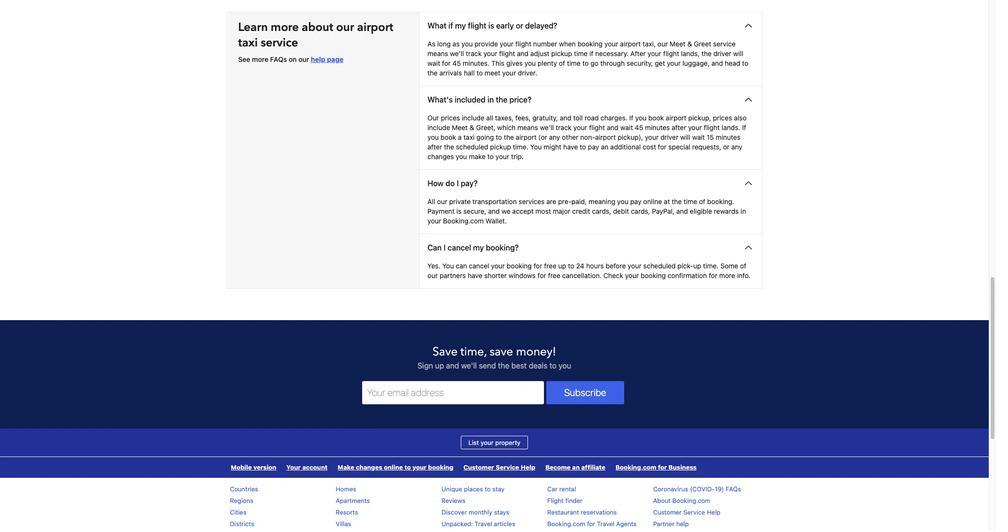 Task type: vqa. For each thing, say whether or not it's contained in the screenshot.
Major
yes



Task type: describe. For each thing, give the bounding box(es) containing it.
we
[[502, 207, 511, 215]]

of inside as long as you provide your flight number when booking your airport taxi, our meet & greet service means we'll track your flight and adjust pickup time if necessary. after your flight lands, the driver will wait for 45 minutes. this gives you plenty of time to go through security, get your luggage, and head to the arrivals hall to meet your driver.
[[559, 59, 566, 67]]

help page link
[[311, 55, 344, 63]]

means inside as long as you provide your flight number when booking your airport taxi, our meet & greet service means we'll track your flight and adjust pickup time if necessary. after your flight lands, the driver will wait for 45 minutes. this gives you plenty of time to go through security, get your luggage, and head to the arrivals hall to meet your driver.
[[428, 49, 448, 57]]

page
[[327, 55, 344, 63]]

the left arrivals
[[428, 69, 438, 77]]

countries link
[[230, 485, 258, 493]]

pickup,
[[689, 114, 712, 122]]

our
[[428, 114, 439, 122]]

taxi inside learn more about our airport taxi service see more faqs on our help page
[[238, 35, 258, 51]]

when
[[559, 40, 576, 48]]

countries
[[230, 485, 258, 493]]

will inside the our prices include all taxes, fees, gratuity, and toll road charges. if you book airport pickup, prices also include meet & greet, which means we'll track your flight and wait 45 minutes after your flight lands. if you book a taxi going to the airport (or any other non-airport pickup), your driver will wait 15 minutes after the scheduled pickup time. you might have to pay an additional cost for special requests, or any changes you make to your trip.
[[681, 133, 691, 141]]

help inside coronavirus (covid-19) faqs about booking.com customer service help partner help
[[708, 508, 721, 516]]

homes
[[336, 485, 357, 493]]

customer service help
[[464, 463, 536, 471]]

1 horizontal spatial more
[[271, 19, 299, 35]]

0 horizontal spatial any
[[550, 133, 561, 141]]

homes apartments resorts villas
[[336, 485, 370, 528]]

travel inside unique places to stay reviews discover monthly stays unpacked: travel articles
[[475, 520, 493, 528]]

discover monthly stays link
[[442, 508, 510, 516]]

is inside the what if my flight is early or delayed? dropdown button
[[489, 21, 495, 30]]

and left eligible
[[677, 207, 689, 215]]

1 vertical spatial time
[[567, 59, 581, 67]]

unpacked:
[[442, 520, 473, 528]]

learn more about our airport taxi service see more faqs on our help page
[[238, 19, 394, 63]]

what if my flight is early or delayed?
[[428, 21, 558, 30]]

countries regions cities districts
[[230, 485, 258, 528]]

reviews
[[442, 497, 466, 505]]

flight
[[548, 497, 564, 505]]

also
[[735, 114, 747, 122]]

you inside the our prices include all taxes, fees, gratuity, and toll road charges. if you book airport pickup, prices also include meet & greet, which means we'll track your flight and wait 45 minutes after your flight lands. if you book a taxi going to the airport (or any other non-airport pickup), your driver will wait 15 minutes after the scheduled pickup time. you might have to pay an additional cost for special requests, or any changes you make to your trip.
[[531, 143, 542, 151]]

the inside 'all our private transportation services are pre-paid, meaning you pay online at the time of booking. payment is secure, and we accept most major credit cards, debit cards, paypal, and eligible rewards in your booking.com wallet.'
[[672, 197, 682, 206]]

can
[[428, 243, 442, 252]]

greet
[[695, 40, 712, 48]]

our inside 'all our private transportation services are pre-paid, meaning you pay online at the time of booking. payment is secure, and we accept most major credit cards, debit cards, paypal, and eligible rewards in your booking.com wallet.'
[[437, 197, 448, 206]]

property
[[496, 439, 521, 447]]

track inside the our prices include all taxes, fees, gratuity, and toll road charges. if you book airport pickup, prices also include meet & greet, which means we'll track your flight and wait 45 minutes after your flight lands. if you book a taxi going to the airport (or any other non-airport pickup), your driver will wait 15 minutes after the scheduled pickup time. you might have to pay an additional cost for special requests, or any changes you make to your trip.
[[556, 123, 572, 131]]

for inside the our prices include all taxes, fees, gratuity, and toll road charges. if you book airport pickup, prices also include meet & greet, which means we'll track your flight and wait 45 minutes after your flight lands. if you book a taxi going to the airport (or any other non-airport pickup), your driver will wait 15 minutes after the scheduled pickup time. you might have to pay an additional cost for special requests, or any changes you make to your trip.
[[658, 143, 667, 151]]

up inside save time, save money! sign up and we'll send the best deals to you
[[435, 361, 444, 370]]

provide
[[475, 40, 498, 48]]

taxi,
[[643, 40, 656, 48]]

and left head
[[712, 59, 724, 67]]

we'll inside the our prices include all taxes, fees, gratuity, and toll road charges. if you book airport pickup, prices also include meet & greet, which means we'll track your flight and wait 45 minutes after your flight lands. if you book a taxi going to the airport (or any other non-airport pickup), your driver will wait 15 minutes after the scheduled pickup time. you might have to pay an additional cost for special requests, or any changes you make to your trip.
[[540, 123, 554, 131]]

hours
[[587, 262, 604, 270]]

0 vertical spatial book
[[649, 114, 664, 122]]

you left make
[[456, 152, 467, 161]]

what's included in the price? element
[[420, 113, 763, 169]]

mobile
[[231, 463, 252, 471]]

0 horizontal spatial include
[[428, 123, 450, 131]]

in inside dropdown button
[[488, 95, 494, 104]]

booking left confirmation
[[641, 271, 666, 280]]

restaurant
[[548, 508, 580, 516]]

45 inside as long as you provide your flight number when booking your airport taxi, our meet & greet service means we'll track your flight and adjust pickup time if necessary. after your flight lands, the driver will wait for 45 minutes. this gives you plenty of time to go through security, get your luggage, and head to the arrivals hall to meet your driver.
[[453, 59, 461, 67]]

1 horizontal spatial after
[[672, 123, 687, 131]]

pay inside the our prices include all taxes, fees, gratuity, and toll road charges. if you book airport pickup, prices also include meet & greet, which means we'll track your flight and wait 45 minutes after your flight lands. if you book a taxi going to the airport (or any other non-airport pickup), your driver will wait 15 minutes after the scheduled pickup time. you might have to pay an additional cost for special requests, or any changes you make to your trip.
[[588, 143, 600, 151]]

for right confirmation
[[709, 271, 718, 280]]

booking.com inside 'all our private transportation services are pre-paid, meaning you pay online at the time of booking. payment is secure, and we accept most major credit cards, debit cards, paypal, and eligible rewards in your booking.com wallet.'
[[443, 217, 484, 225]]

to inside unique places to stay reviews discover monthly stays unpacked: travel articles
[[485, 485, 491, 493]]

can i cancel my booking? button
[[420, 234, 763, 261]]

0 horizontal spatial help
[[521, 463, 536, 471]]

apartments link
[[336, 497, 370, 505]]

0 horizontal spatial customer service help link
[[459, 457, 541, 478]]

number
[[534, 40, 558, 48]]

1 vertical spatial my
[[473, 243, 484, 252]]

1 vertical spatial i
[[444, 243, 446, 252]]

as long as you provide your flight number when booking your airport taxi, our meet & greet service means we'll track your flight and adjust pickup time if necessary. after your flight lands, the driver will wait for 45 minutes. this gives you plenty of time to go through security, get your luggage, and head to the arrivals hall to meet your driver.
[[428, 40, 749, 77]]

paid,
[[572, 197, 587, 206]]

all
[[487, 114, 494, 122]]

our right on
[[299, 55, 309, 63]]

1 vertical spatial any
[[732, 143, 743, 151]]

an inside the our prices include all taxes, fees, gratuity, and toll road charges. if you book airport pickup, prices also include meet & greet, which means we'll track your flight and wait 45 minutes after your flight lands. if you book a taxi going to the airport (or any other non-airport pickup), your driver will wait 15 minutes after the scheduled pickup time. you might have to pay an additional cost for special requests, or any changes you make to your trip.
[[601, 143, 609, 151]]

coronavirus (covid-19) faqs link
[[654, 485, 742, 493]]

major
[[553, 207, 571, 215]]

time inside 'all our private transportation services are pre-paid, meaning you pay online at the time of booking. payment is secure, and we accept most major credit cards, debit cards, paypal, and eligible rewards in your booking.com wallet.'
[[684, 197, 698, 206]]

driver inside the our prices include all taxes, fees, gratuity, and toll road charges. if you book airport pickup, prices also include meet & greet, which means we'll track your flight and wait 45 minutes after your flight lands. if you book a taxi going to the airport (or any other non-airport pickup), your driver will wait 15 minutes after the scheduled pickup time. you might have to pay an additional cost for special requests, or any changes you make to your trip.
[[661, 133, 679, 141]]

your inside 'all our private transportation services are pre-paid, meaning you pay online at the time of booking. payment is secure, and we accept most major credit cards, debit cards, paypal, and eligible rewards in your booking.com wallet.'
[[428, 217, 442, 225]]

unpacked: travel articles link
[[442, 520, 516, 528]]

and left toll
[[560, 114, 572, 122]]

scheduled inside yes. you can cancel your booking for free up to 24 hours before your scheduled pick-up time. some of our partners have shorter windows for free cancellation. check your booking confirmation for more info.
[[644, 262, 676, 270]]

save time, save money! footer
[[0, 320, 990, 531]]

or inside dropdown button
[[516, 21, 524, 30]]

regions
[[230, 497, 254, 505]]

you right as
[[462, 40, 473, 48]]

more inside yes. you can cancel your booking for free up to 24 hours before your scheduled pick-up time. some of our partners have shorter windows for free cancellation. check your booking confirmation for more info.
[[720, 271, 736, 280]]

will inside as long as you provide your flight number when booking your airport taxi, our meet & greet service means we'll track your flight and adjust pickup time if necessary. after your flight lands, the driver will wait for 45 minutes. this gives you plenty of time to go through security, get your luggage, and head to the arrivals hall to meet your driver.
[[734, 49, 744, 57]]

most
[[536, 207, 551, 215]]

pickup inside as long as you provide your flight number when booking your airport taxi, our meet & greet service means we'll track your flight and adjust pickup time if necessary. after your flight lands, the driver will wait for 45 minutes. this gives you plenty of time to go through security, get your luggage, and head to the arrivals hall to meet your driver.
[[552, 49, 573, 57]]

plenty
[[538, 59, 557, 67]]

save
[[490, 344, 514, 360]]

navigation inside save time, save money! footer
[[226, 457, 703, 478]]

wallet.
[[486, 217, 507, 225]]

coronavirus (covid-19) faqs about booking.com customer service help partner help
[[654, 485, 742, 528]]

this
[[492, 59, 505, 67]]

flight up the get
[[664, 49, 680, 57]]

are
[[547, 197, 557, 206]]

you inside yes. you can cancel your booking for free up to 24 hours before your scheduled pick-up time. some of our partners have shorter windows for free cancellation. check your booking confirmation for more info.
[[443, 262, 454, 270]]

luggage,
[[683, 59, 710, 67]]

become an affiliate
[[546, 463, 606, 471]]

you inside save time, save money! sign up and we'll send the best deals to you
[[559, 361, 572, 370]]

Your email address email field
[[362, 381, 544, 404]]

0 horizontal spatial service
[[496, 463, 520, 471]]

0 horizontal spatial after
[[428, 143, 443, 151]]

cancel inside yes. you can cancel your booking for free up to 24 hours before your scheduled pick-up time. some of our partners have shorter windows for free cancellation. check your booking confirmation for more info.
[[469, 262, 490, 270]]

what if my flight is early or delayed? button
[[420, 12, 763, 39]]

flight up adjust
[[516, 40, 532, 48]]

15
[[707, 133, 715, 141]]

money!
[[517, 344, 557, 360]]

what's included in the price? button
[[420, 86, 763, 113]]

meaning
[[589, 197, 616, 206]]

save
[[433, 344, 458, 360]]

means inside the our prices include all taxes, fees, gratuity, and toll road charges. if you book airport pickup, prices also include meet & greet, which means we'll track your flight and wait 45 minutes after your flight lands. if you book a taxi going to the airport (or any other non-airport pickup), your driver will wait 15 minutes after the scheduled pickup time. you might have to pay an additional cost for special requests, or any changes you make to your trip.
[[518, 123, 538, 131]]

online inside 'all our private transportation services are pre-paid, meaning you pay online at the time of booking. payment is secure, and we accept most major credit cards, debit cards, paypal, and eligible rewards in your booking.com wallet.'
[[644, 197, 663, 206]]

pay inside 'all our private transportation services are pre-paid, meaning you pay online at the time of booking. payment is secure, and we accept most major credit cards, debit cards, paypal, and eligible rewards in your booking.com wallet.'
[[631, 197, 642, 206]]

our inside as long as you provide your flight number when booking your airport taxi, our meet & greet service means we'll track your flight and adjust pickup time if necessary. after your flight lands, the driver will wait for 45 minutes. this gives you plenty of time to go through security, get your luggage, and head to the arrivals hall to meet your driver.
[[658, 40, 668, 48]]

pickup inside the our prices include all taxes, fees, gratuity, and toll road charges. if you book airport pickup, prices also include meet & greet, which means we'll track your flight and wait 45 minutes after your flight lands. if you book a taxi going to the airport (or any other non-airport pickup), your driver will wait 15 minutes after the scheduled pickup time. you might have to pay an additional cost for special requests, or any changes you make to your trip.
[[491, 143, 511, 151]]

to inside save time, save money! sign up and we'll send the best deals to you
[[550, 361, 557, 370]]

you down the our
[[428, 133, 439, 141]]

1 vertical spatial free
[[548, 271, 561, 280]]

wait inside as long as you provide your flight number when booking your airport taxi, our meet & greet service means we'll track your flight and adjust pickup time if necessary. after your flight lands, the driver will wait for 45 minutes. this gives you plenty of time to go through security, get your luggage, and head to the arrivals hall to meet your driver.
[[428, 59, 441, 67]]

your account link
[[282, 457, 333, 478]]

on
[[289, 55, 297, 63]]

0 horizontal spatial minutes
[[646, 123, 670, 131]]

meet
[[485, 69, 501, 77]]

accept
[[513, 207, 534, 215]]

head
[[725, 59, 741, 67]]

road
[[585, 114, 599, 122]]

might
[[544, 143, 562, 151]]

1 horizontal spatial include
[[462, 114, 485, 122]]

1 horizontal spatial if
[[743, 123, 747, 131]]

2 vertical spatial wait
[[693, 133, 705, 141]]

customer inside coronavirus (covid-19) faqs about booking.com customer service help partner help
[[654, 508, 682, 516]]

1 vertical spatial minutes
[[716, 133, 741, 141]]

cancel inside dropdown button
[[448, 243, 472, 252]]

what's included in the price?
[[428, 95, 532, 104]]

make changes online to your booking link
[[333, 457, 459, 478]]

early
[[497, 21, 514, 30]]

homes link
[[336, 485, 357, 493]]

stays
[[494, 508, 510, 516]]

yes. you can cancel your booking for free up to 24 hours before your scheduled pick-up time. some of our partners have shorter windows for free cancellation. check your booking confirmation for more info.
[[428, 262, 751, 280]]

2 cards, from the left
[[631, 207, 651, 215]]

we'll inside save time, save money! sign up and we'll send the best deals to you
[[462, 361, 477, 370]]

monthly
[[469, 508, 493, 516]]

going
[[477, 133, 494, 141]]

through
[[601, 59, 625, 67]]

booking.com up coronavirus
[[616, 463, 657, 471]]

do
[[446, 179, 455, 188]]

1 vertical spatial customer service help link
[[654, 508, 721, 516]]

flight up 15
[[704, 123, 720, 131]]

0 vertical spatial time
[[574, 49, 588, 57]]

places
[[464, 485, 483, 493]]

what if my flight is early or delayed? element
[[420, 39, 763, 86]]

meet inside as long as you provide your flight number when booking your airport taxi, our meet & greet service means we'll track your flight and adjust pickup time if necessary. after your flight lands, the driver will wait for 45 minutes. this gives you plenty of time to go through security, get your luggage, and head to the arrivals hall to meet your driver.
[[670, 40, 686, 48]]

0 horizontal spatial book
[[441, 133, 457, 141]]

coronavirus
[[654, 485, 689, 493]]

villas link
[[336, 520, 352, 528]]

faqs inside learn more about our airport taxi service see more faqs on our help page
[[270, 55, 287, 63]]

2 prices from the left
[[714, 114, 733, 122]]

0 vertical spatial free
[[545, 262, 557, 270]]

time,
[[461, 344, 487, 360]]

driver inside as long as you provide your flight number when booking your airport taxi, our meet & greet service means we'll track your flight and adjust pickup time if necessary. after your flight lands, the driver will wait for 45 minutes. this gives you plenty of time to go through security, get your luggage, and head to the arrivals hall to meet your driver.
[[714, 49, 732, 57]]

learn
[[238, 19, 268, 35]]

before
[[606, 262, 626, 270]]

cities
[[230, 508, 247, 516]]



Task type: locate. For each thing, give the bounding box(es) containing it.
and up gives
[[517, 49, 529, 57]]

0 vertical spatial more
[[271, 19, 299, 35]]

1 horizontal spatial i
[[457, 179, 459, 188]]

1 vertical spatial book
[[441, 133, 457, 141]]

car rental flight finder restaurant reservations booking.com for travel agents
[[548, 485, 637, 528]]

& left greet,
[[470, 123, 475, 131]]

0 horizontal spatial an
[[573, 463, 580, 471]]

1 horizontal spatial have
[[564, 143, 578, 151]]

confirmation
[[668, 271, 708, 280]]

booking.com down restaurant
[[548, 520, 586, 528]]

45 inside the our prices include all taxes, fees, gratuity, and toll road charges. if you book airport pickup, prices also include meet & greet, which means we'll track your flight and wait 45 minutes after your flight lands. if you book a taxi going to the airport (or any other non-airport pickup), your driver will wait 15 minutes after the scheduled pickup time. you might have to pay an additional cost for special requests, or any changes you make to your trip.
[[635, 123, 644, 131]]

1 horizontal spatial cards,
[[631, 207, 651, 215]]

2 horizontal spatial more
[[720, 271, 736, 280]]

reviews link
[[442, 497, 466, 505]]

our inside yes. you can cancel your booking for free up to 24 hours before your scheduled pick-up time. some of our partners have shorter windows for free cancellation. check your booking confirmation for more info.
[[428, 271, 438, 280]]

our right about
[[336, 19, 354, 35]]

2 vertical spatial more
[[720, 271, 736, 280]]

in right rewards
[[741, 207, 747, 215]]

0 vertical spatial my
[[455, 21, 466, 30]]

0 vertical spatial scheduled
[[456, 143, 489, 151]]

taxi
[[238, 35, 258, 51], [464, 133, 475, 141]]

as
[[453, 40, 460, 48]]

scheduled inside the our prices include all taxes, fees, gratuity, and toll road charges. if you book airport pickup, prices also include meet & greet, which means we'll track your flight and wait 45 minutes after your flight lands. if you book a taxi going to the airport (or any other non-airport pickup), your driver will wait 15 minutes after the scheduled pickup time. you might have to pay an additional cost for special requests, or any changes you make to your trip.
[[456, 143, 489, 151]]

0 horizontal spatial help
[[311, 55, 326, 63]]

1 horizontal spatial wait
[[621, 123, 634, 131]]

of up info.
[[741, 262, 747, 270]]

for right cost in the right top of the page
[[658, 143, 667, 151]]

1 vertical spatial pickup
[[491, 143, 511, 151]]

car rental link
[[548, 485, 576, 493]]

or inside the our prices include all taxes, fees, gratuity, and toll road charges. if you book airport pickup, prices also include meet & greet, which means we'll track your flight and wait 45 minutes after your flight lands. if you book a taxi going to the airport (or any other non-airport pickup), your driver will wait 15 minutes after the scheduled pickup time. you might have to pay an additional cost for special requests, or any changes you make to your trip.
[[724, 143, 730, 151]]

2 horizontal spatial up
[[694, 262, 702, 270]]

booking.com for travel agents link
[[548, 520, 637, 528]]

driver up special
[[661, 133, 679, 141]]

have left shorter
[[468, 271, 483, 280]]

eligible
[[690, 207, 713, 215]]

help down 19)
[[708, 508, 721, 516]]

for inside car rental flight finder restaurant reservations booking.com for travel agents
[[588, 520, 596, 528]]

flight finder link
[[548, 497, 583, 505]]

list your property
[[469, 439, 521, 447]]

articles
[[494, 520, 516, 528]]

make
[[338, 463, 355, 471]]

adjust
[[531, 49, 550, 57]]

have inside yes. you can cancel your booking for free up to 24 hours before your scheduled pick-up time. some of our partners have shorter windows for free cancellation. check your booking confirmation for more info.
[[468, 271, 483, 280]]

0 horizontal spatial 45
[[453, 59, 461, 67]]

0 vertical spatial if
[[630, 114, 634, 122]]

time
[[574, 49, 588, 57], [567, 59, 581, 67], [684, 197, 698, 206]]

meet up a
[[452, 123, 468, 131]]

service
[[496, 463, 520, 471], [684, 508, 706, 516]]

0 vertical spatial customer
[[464, 463, 495, 471]]

navigation
[[226, 457, 703, 478]]

& inside as long as you provide your flight number when booking your airport taxi, our meet & greet service means we'll track your flight and adjust pickup time if necessary. after your flight lands, the driver will wait for 45 minutes. this gives you plenty of time to go through security, get your luggage, and head to the arrivals hall to meet your driver.
[[688, 40, 693, 48]]

0 horizontal spatial if
[[630, 114, 634, 122]]

is
[[489, 21, 495, 30], [457, 207, 462, 215]]

time.
[[513, 143, 529, 151], [704, 262, 719, 270]]

what
[[428, 21, 447, 30]]

if inside as long as you provide your flight number when booking your airport taxi, our meet & greet service means we'll track your flight and adjust pickup time if necessary. after your flight lands, the driver will wait for 45 minutes. this gives you plenty of time to go through security, get your luggage, and head to the arrivals hall to meet your driver.
[[590, 49, 594, 57]]

1 vertical spatial &
[[470, 123, 475, 131]]

for inside as long as you provide your flight number when booking your airport taxi, our meet & greet service means we'll track your flight and adjust pickup time if necessary. after your flight lands, the driver will wait for 45 minutes. this gives you plenty of time to go through security, get your luggage, and head to the arrivals hall to meet your driver.
[[442, 59, 451, 67]]

1 horizontal spatial taxi
[[464, 133, 475, 141]]

in
[[488, 95, 494, 104], [741, 207, 747, 215]]

booking.com inside coronavirus (covid-19) faqs about booking.com customer service help partner help
[[673, 497, 711, 505]]

customer service help link
[[459, 457, 541, 478], [654, 508, 721, 516]]

cancel up can
[[448, 243, 472, 252]]

charges.
[[601, 114, 628, 122]]

greet,
[[477, 123, 496, 131]]

cards, down "meaning" at the top of page
[[592, 207, 612, 215]]

navigation containing mobile version
[[226, 457, 703, 478]]

the inside save time, save money! sign up and we'll send the best deals to you
[[498, 361, 510, 370]]

subscribe button
[[547, 381, 625, 404]]

track up minutes.
[[466, 49, 482, 57]]

car
[[548, 485, 558, 493]]

about
[[302, 19, 334, 35]]

include up greet,
[[462, 114, 485, 122]]

the inside dropdown button
[[496, 95, 508, 104]]

regions link
[[230, 497, 254, 505]]

1 vertical spatial more
[[252, 55, 269, 63]]

help inside learn more about our airport taxi service see more faqs on our help page
[[311, 55, 326, 63]]

airport inside learn more about our airport taxi service see more faqs on our help page
[[357, 19, 394, 35]]

trip.
[[512, 152, 524, 161]]

0 horizontal spatial track
[[466, 49, 482, 57]]

of inside 'all our private transportation services are pre-paid, meaning you pay online at the time of booking. payment is secure, and we accept most major credit cards, debit cards, paypal, and eligible rewards in your booking.com wallet.'
[[700, 197, 706, 206]]

1 horizontal spatial changes
[[428, 152, 454, 161]]

include down the our
[[428, 123, 450, 131]]

the down greet
[[702, 49, 712, 57]]

0 vertical spatial will
[[734, 49, 744, 57]]

booking down the what if my flight is early or delayed? dropdown button
[[578, 40, 603, 48]]

1 horizontal spatial prices
[[714, 114, 733, 122]]

online inside 'link'
[[384, 463, 403, 471]]

to inside make changes online to your booking 'link'
[[405, 463, 411, 471]]

track up other
[[556, 123, 572, 131]]

changes inside the our prices include all taxes, fees, gratuity, and toll road charges. if you book airport pickup, prices also include meet & greet, which means we'll track your flight and wait 45 minutes after your flight lands. if you book a taxi going to the airport (or any other non-airport pickup), your driver will wait 15 minutes after the scheduled pickup time. you might have to pay an additional cost for special requests, or any changes you make to your trip.
[[428, 152, 454, 161]]

0 horizontal spatial faqs
[[270, 55, 287, 63]]

meet inside the our prices include all taxes, fees, gratuity, and toll road charges. if you book airport pickup, prices also include meet & greet, which means we'll track your flight and wait 45 minutes after your flight lands. if you book a taxi going to the airport (or any other non-airport pickup), your driver will wait 15 minutes after the scheduled pickup time. you might have to pay an additional cost for special requests, or any changes you make to your trip.
[[452, 123, 468, 131]]

you up pickup), in the right of the page
[[636, 114, 647, 122]]

after down the our
[[428, 143, 443, 151]]

if down also
[[743, 123, 747, 131]]

i right can
[[444, 243, 446, 252]]

time. inside the our prices include all taxes, fees, gratuity, and toll road charges. if you book airport pickup, prices also include meet & greet, which means we'll track your flight and wait 45 minutes after your flight lands. if you book a taxi going to the airport (or any other non-airport pickup), your driver will wait 15 minutes after the scheduled pickup time. you might have to pay an additional cost for special requests, or any changes you make to your trip.
[[513, 143, 529, 151]]

and down charges.
[[607, 123, 619, 131]]

more right see
[[252, 55, 269, 63]]

up right sign
[[435, 361, 444, 370]]

if
[[449, 21, 453, 30], [590, 49, 594, 57]]

(or
[[539, 133, 548, 141]]

your account
[[287, 463, 328, 471]]

customer up places
[[464, 463, 495, 471]]

booking up windows
[[507, 262, 532, 270]]

all our private transportation services are pre-paid, meaning you pay online at the time of booking. payment is secure, and we accept most major credit cards, debit cards, paypal, and eligible rewards in your booking.com wallet.
[[428, 197, 747, 225]]

help left page
[[311, 55, 326, 63]]

wait left 15
[[693, 133, 705, 141]]

1 vertical spatial driver
[[661, 133, 679, 141]]

time. inside yes. you can cancel your booking for free up to 24 hours before your scheduled pick-up time. some of our partners have shorter windows for free cancellation. check your booking confirmation for more info.
[[704, 262, 719, 270]]

or right early
[[516, 21, 524, 30]]

0 horizontal spatial will
[[681, 133, 691, 141]]

1 vertical spatial or
[[724, 143, 730, 151]]

booking.com down secure,
[[443, 217, 484, 225]]

in inside 'all our private transportation services are pre-paid, meaning you pay online at the time of booking. payment is secure, and we accept most major credit cards, debit cards, paypal, and eligible rewards in your booking.com wallet.'
[[741, 207, 747, 215]]

rental
[[560, 485, 576, 493]]

pay left the at
[[631, 197, 642, 206]]

of up eligible
[[700, 197, 706, 206]]

prices right the our
[[441, 114, 460, 122]]

0 horizontal spatial prices
[[441, 114, 460, 122]]

requests,
[[693, 143, 722, 151]]

24
[[577, 262, 585, 270]]

your inside 'link'
[[413, 463, 427, 471]]

1 vertical spatial time.
[[704, 262, 719, 270]]

as
[[428, 40, 436, 48]]

changes right make
[[356, 463, 383, 471]]

1 vertical spatial service
[[684, 508, 706, 516]]

pickup),
[[618, 133, 644, 141]]

for up arrivals
[[442, 59, 451, 67]]

changes inside 'link'
[[356, 463, 383, 471]]

0 horizontal spatial or
[[516, 21, 524, 30]]

in up all
[[488, 95, 494, 104]]

0 vertical spatial faqs
[[270, 55, 287, 63]]

have inside the our prices include all taxes, fees, gratuity, and toll road charges. if you book airport pickup, prices also include meet & greet, which means we'll track your flight and wait 45 minutes after your flight lands. if you book a taxi going to the airport (or any other non-airport pickup), your driver will wait 15 minutes after the scheduled pickup time. you might have to pay an additional cost for special requests, or any changes you make to your trip.
[[564, 143, 578, 151]]

you
[[462, 40, 473, 48], [525, 59, 536, 67], [636, 114, 647, 122], [428, 133, 439, 141], [456, 152, 467, 161], [618, 197, 629, 206], [559, 361, 572, 370]]

1 horizontal spatial meet
[[670, 40, 686, 48]]

faqs right 19)
[[726, 485, 742, 493]]

if right what
[[449, 21, 453, 30]]

unique
[[442, 485, 463, 493]]

airport inside as long as you provide your flight number when booking your airport taxi, our meet & greet service means we'll track your flight and adjust pickup time if necessary. after your flight lands, the driver will wait for 45 minutes. this gives you plenty of time to go through security, get your luggage, and head to the arrivals hall to meet your driver.
[[621, 40, 641, 48]]

booking.com inside car rental flight finder restaurant reservations booking.com for travel agents
[[548, 520, 586, 528]]

1 vertical spatial have
[[468, 271, 483, 280]]

travel
[[475, 520, 493, 528], [597, 520, 615, 528]]

of inside yes. you can cancel your booking for free up to 24 hours before your scheduled pick-up time. some of our partners have shorter windows for free cancellation. check your booking confirmation for more info.
[[741, 262, 747, 270]]

time. left some at the right
[[704, 262, 719, 270]]

the right the at
[[672, 197, 682, 206]]

0 vertical spatial i
[[457, 179, 459, 188]]

our down yes.
[[428, 271, 438, 280]]

1 cards, from the left
[[592, 207, 612, 215]]

book up cost in the right top of the page
[[649, 114, 664, 122]]

0 horizontal spatial up
[[435, 361, 444, 370]]

partner
[[654, 520, 675, 528]]

1 horizontal spatial customer service help link
[[654, 508, 721, 516]]

apartments
[[336, 497, 370, 505]]

service down about booking.com link
[[684, 508, 706, 516]]

scheduled left pick-
[[644, 262, 676, 270]]

0 vertical spatial wait
[[428, 59, 441, 67]]

customer inside navigation
[[464, 463, 495, 471]]

0 vertical spatial of
[[559, 59, 566, 67]]

0 vertical spatial taxi
[[238, 35, 258, 51]]

1 vertical spatial 45
[[635, 123, 644, 131]]

any
[[550, 133, 561, 141], [732, 143, 743, 151]]

taxi up see
[[238, 35, 258, 51]]

you down (or
[[531, 143, 542, 151]]

1 horizontal spatial or
[[724, 143, 730, 151]]

is left early
[[489, 21, 495, 30]]

we'll down as
[[450, 49, 464, 57]]

an left additional
[[601, 143, 609, 151]]

is down private
[[457, 207, 462, 215]]

customer service help link down about booking.com link
[[654, 508, 721, 516]]

faqs
[[270, 55, 287, 63], [726, 485, 742, 493]]

pickup down going
[[491, 143, 511, 151]]

0 vertical spatial pickup
[[552, 49, 573, 57]]

2 horizontal spatial of
[[741, 262, 747, 270]]

and down "transportation"
[[489, 207, 500, 215]]

business
[[669, 463, 697, 471]]

service
[[261, 35, 298, 51], [714, 40, 736, 48]]

services
[[519, 197, 545, 206]]

1 horizontal spatial 45
[[635, 123, 644, 131]]

faqs inside coronavirus (covid-19) faqs about booking.com customer service help partner help
[[726, 485, 742, 493]]

flight down the road
[[590, 123, 606, 131]]

0 horizontal spatial wait
[[428, 59, 441, 67]]

our right taxi, at the right top
[[658, 40, 668, 48]]

0 horizontal spatial my
[[455, 21, 466, 30]]

free
[[545, 262, 557, 270], [548, 271, 561, 280]]

1 vertical spatial cancel
[[469, 262, 490, 270]]

0 horizontal spatial have
[[468, 271, 483, 280]]

0 vertical spatial have
[[564, 143, 578, 151]]

free left cancellation.
[[548, 271, 561, 280]]

0 horizontal spatial driver
[[661, 133, 679, 141]]

scheduled up make
[[456, 143, 489, 151]]

price?
[[510, 95, 532, 104]]

cancel right can
[[469, 262, 490, 270]]

flight inside dropdown button
[[468, 21, 487, 30]]

best
[[512, 361, 527, 370]]

book left a
[[441, 133, 457, 141]]

if up go
[[590, 49, 594, 57]]

0 horizontal spatial &
[[470, 123, 475, 131]]

help
[[521, 463, 536, 471], [708, 508, 721, 516]]

help right partner
[[677, 520, 689, 528]]

cost
[[643, 143, 657, 151]]

means down the long at the left top of the page
[[428, 49, 448, 57]]

2 horizontal spatial wait
[[693, 133, 705, 141]]

travel down monthly at the bottom of the page
[[475, 520, 493, 528]]

minutes up cost in the right top of the page
[[646, 123, 670, 131]]

unique places to stay reviews discover monthly stays unpacked: travel articles
[[442, 485, 516, 528]]

unique places to stay link
[[442, 485, 505, 493]]

1 vertical spatial wait
[[621, 123, 634, 131]]

taxi right a
[[464, 133, 475, 141]]

if right charges.
[[630, 114, 634, 122]]

booking
[[578, 40, 603, 48], [507, 262, 532, 270], [641, 271, 666, 280], [428, 463, 454, 471]]

pre-
[[559, 197, 572, 206]]

help inside coronavirus (covid-19) faqs about booking.com customer service help partner help
[[677, 520, 689, 528]]

booking.com down coronavirus (covid-19) faqs link at the bottom of page
[[673, 497, 711, 505]]

i right do
[[457, 179, 459, 188]]

see
[[238, 55, 250, 63]]

travel inside car rental flight finder restaurant reservations booking.com for travel agents
[[597, 520, 615, 528]]

customer up partner
[[654, 508, 682, 516]]

booking inside 'link'
[[428, 463, 454, 471]]

free left 24
[[545, 262, 557, 270]]

service inside learn more about our airport taxi service see more faqs on our help page
[[261, 35, 298, 51]]

districts link
[[230, 520, 255, 528]]

1 vertical spatial in
[[741, 207, 747, 215]]

stay
[[493, 485, 505, 493]]

1 vertical spatial pay
[[631, 197, 642, 206]]

list
[[469, 439, 479, 447]]

gives
[[507, 59, 523, 67]]

1 horizontal spatial in
[[741, 207, 747, 215]]

service inside coronavirus (covid-19) faqs about booking.com customer service help partner help
[[684, 508, 706, 516]]

a
[[458, 133, 462, 141]]

0 vertical spatial track
[[466, 49, 482, 57]]

faqs left on
[[270, 55, 287, 63]]

0 horizontal spatial pickup
[[491, 143, 511, 151]]

all
[[428, 197, 436, 206]]

flight up gives
[[500, 49, 516, 57]]

& inside the our prices include all taxes, fees, gratuity, and toll road charges. if you book airport pickup, prices also include meet & greet, which means we'll track your flight and wait 45 minutes after your flight lands. if you book a taxi going to the airport (or any other non-airport pickup), your driver will wait 15 minutes after the scheduled pickup time. you might have to pay an additional cost for special requests, or any changes you make to your trip.
[[470, 123, 475, 131]]

means down fees,
[[518, 123, 538, 131]]

you up debit
[[618, 197, 629, 206]]

0 horizontal spatial changes
[[356, 463, 383, 471]]

get
[[655, 59, 666, 67]]

1 horizontal spatial track
[[556, 123, 572, 131]]

&
[[688, 40, 693, 48], [470, 123, 475, 131]]

track inside as long as you provide your flight number when booking your airport taxi, our meet & greet service means we'll track your flight and adjust pickup time if necessary. after your flight lands, the driver will wait for 45 minutes. this gives you plenty of time to go through security, get your luggage, and head to the arrivals hall to meet your driver.
[[466, 49, 482, 57]]

0 vertical spatial any
[[550, 133, 561, 141]]

customer service help link up the stay
[[459, 457, 541, 478]]

1 horizontal spatial &
[[688, 40, 693, 48]]

deals
[[529, 361, 548, 370]]

any up might
[[550, 133, 561, 141]]

pay down non-
[[588, 143, 600, 151]]

windows
[[509, 271, 536, 280]]

paypal,
[[653, 207, 675, 215]]

lands,
[[682, 49, 700, 57]]

debit
[[614, 207, 630, 215]]

we'll down gratuity,
[[540, 123, 554, 131]]

you
[[531, 143, 542, 151], [443, 262, 454, 270]]

1 horizontal spatial help
[[708, 508, 721, 516]]

booking.com for business
[[616, 463, 697, 471]]

online left the at
[[644, 197, 663, 206]]

service up the stay
[[496, 463, 520, 471]]

can i cancel my booking? element
[[420, 261, 763, 288]]

1 vertical spatial after
[[428, 143, 443, 151]]

can
[[456, 262, 467, 270]]

0 vertical spatial an
[[601, 143, 609, 151]]

you inside 'all our private transportation services are pre-paid, meaning you pay online at the time of booking. payment is secure, and we accept most major credit cards, debit cards, paypal, and eligible rewards in your booking.com wallet.'
[[618, 197, 629, 206]]

0 horizontal spatial is
[[457, 207, 462, 215]]

mobile version
[[231, 463, 277, 471]]

cancellation.
[[563, 271, 602, 280]]

1 horizontal spatial up
[[559, 262, 567, 270]]

1 prices from the left
[[441, 114, 460, 122]]

we'll inside as long as you provide your flight number when booking your airport taxi, our meet & greet service means we'll track your flight and adjust pickup time if necessary. after your flight lands, the driver will wait for 45 minutes. this gives you plenty of time to go through security, get your luggage, and head to the arrivals hall to meet your driver.
[[450, 49, 464, 57]]

1 vertical spatial an
[[573, 463, 580, 471]]

private
[[450, 197, 471, 206]]

for up windows
[[534, 262, 543, 270]]

wait up arrivals
[[428, 59, 441, 67]]

2 travel from the left
[[597, 520, 615, 528]]

payment
[[428, 207, 455, 215]]

pay
[[588, 143, 600, 151], [631, 197, 642, 206]]

rewards
[[714, 207, 739, 215]]

0 vertical spatial after
[[672, 123, 687, 131]]

pay?
[[461, 179, 478, 188]]

help left become at the bottom right of page
[[521, 463, 536, 471]]

changes up how
[[428, 152, 454, 161]]

for right windows
[[538, 271, 547, 280]]

service inside as long as you provide your flight number when booking your airport taxi, our meet & greet service means we'll track your flight and adjust pickup time if necessary. after your flight lands, the driver will wait for 45 minutes. this gives you plenty of time to go through security, get your luggage, and head to the arrivals hall to meet your driver.
[[714, 40, 736, 48]]

1 vertical spatial help
[[677, 520, 689, 528]]

1 vertical spatial of
[[700, 197, 706, 206]]

1 vertical spatial track
[[556, 123, 572, 131]]

the down which
[[504, 133, 514, 141]]

transportation
[[473, 197, 517, 206]]

0 horizontal spatial you
[[443, 262, 454, 270]]

wait up pickup), in the right of the page
[[621, 123, 634, 131]]

at
[[664, 197, 670, 206]]

you up driver.
[[525, 59, 536, 67]]

after
[[672, 123, 687, 131], [428, 143, 443, 151]]

if inside dropdown button
[[449, 21, 453, 30]]

for down reservations
[[588, 520, 596, 528]]

the up do
[[444, 143, 454, 151]]

to
[[583, 59, 589, 67], [743, 59, 749, 67], [477, 69, 483, 77], [496, 133, 502, 141], [580, 143, 587, 151], [488, 152, 494, 161], [569, 262, 575, 270], [550, 361, 557, 370], [405, 463, 411, 471], [485, 485, 491, 493]]

have down other
[[564, 143, 578, 151]]

0 vertical spatial we'll
[[450, 49, 464, 57]]

delayed?
[[526, 21, 558, 30]]

and inside save time, save money! sign up and we'll send the best deals to you
[[446, 361, 459, 370]]

1 travel from the left
[[475, 520, 493, 528]]

0 horizontal spatial i
[[444, 243, 446, 252]]

our up payment
[[437, 197, 448, 206]]

how do i pay? element
[[420, 197, 763, 234]]

0 horizontal spatial in
[[488, 95, 494, 104]]

0 horizontal spatial travel
[[475, 520, 493, 528]]

2 vertical spatial of
[[741, 262, 747, 270]]

0 vertical spatial customer service help link
[[459, 457, 541, 478]]

1 vertical spatial online
[[384, 463, 403, 471]]

1 horizontal spatial you
[[531, 143, 542, 151]]

taxi inside the our prices include all taxes, fees, gratuity, and toll road charges. if you book airport pickup, prices also include meet & greet, which means we'll track your flight and wait 45 minutes after your flight lands. if you book a taxi going to the airport (or any other non-airport pickup), your driver will wait 15 minutes after the scheduled pickup time. you might have to pay an additional cost for special requests, or any changes you make to your trip.
[[464, 133, 475, 141]]

an inside save time, save money! footer
[[573, 463, 580, 471]]

1 vertical spatial scheduled
[[644, 262, 676, 270]]

1 horizontal spatial travel
[[597, 520, 615, 528]]

for inside navigation
[[659, 463, 668, 471]]

meet up lands,
[[670, 40, 686, 48]]

0 vertical spatial or
[[516, 21, 524, 30]]

0 vertical spatial online
[[644, 197, 663, 206]]

to inside yes. you can cancel your booking for free up to 24 hours before your scheduled pick-up time. some of our partners have shorter windows for free cancellation. check your booking confirmation for more info.
[[569, 262, 575, 270]]

1 vertical spatial if
[[590, 49, 594, 57]]

booking inside as long as you provide your flight number when booking your airport taxi, our meet & greet service means we'll track your flight and adjust pickup time if necessary. after your flight lands, the driver will wait for 45 minutes. this gives you plenty of time to go through security, get your luggage, and head to the arrivals hall to meet your driver.
[[578, 40, 603, 48]]

is inside 'all our private transportation services are pre-paid, meaning you pay online at the time of booking. payment is secure, and we accept most major credit cards, debit cards, paypal, and eligible rewards in your booking.com wallet.'
[[457, 207, 462, 215]]



